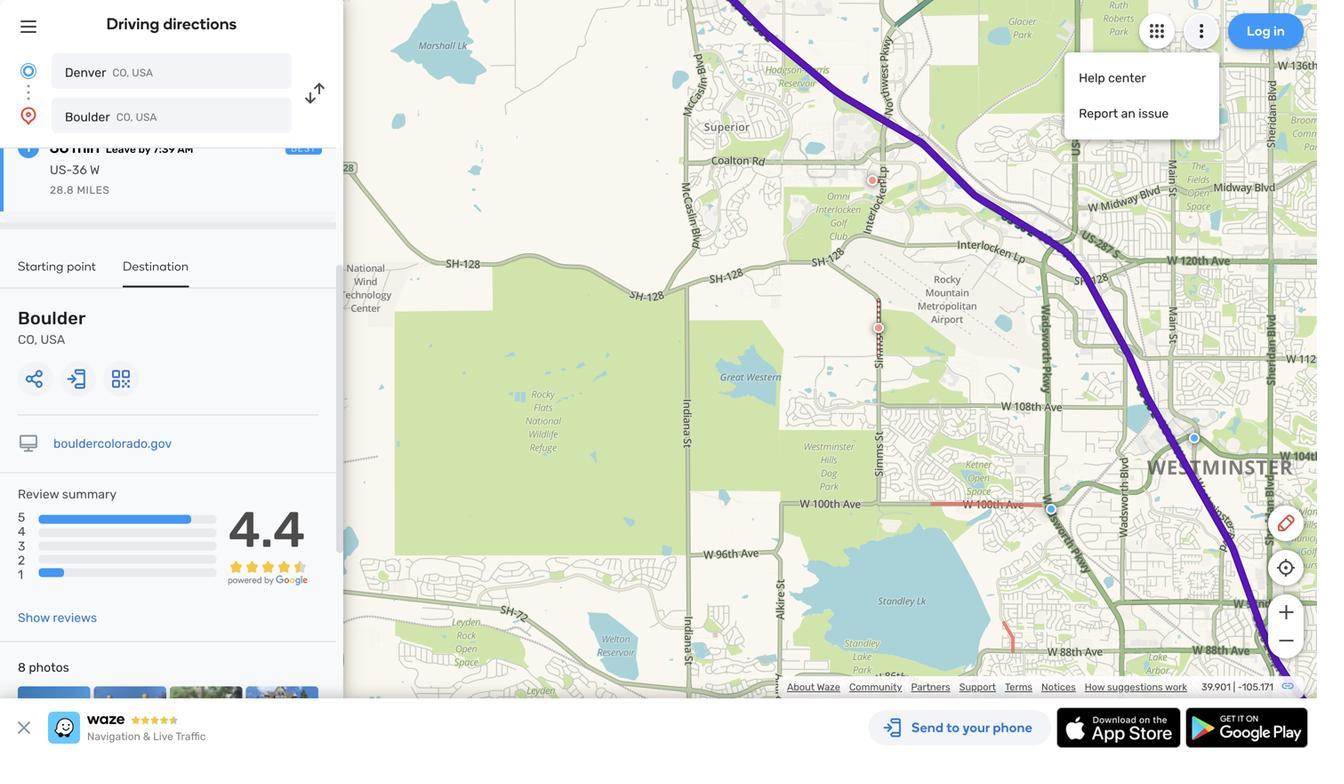 Task type: describe. For each thing, give the bounding box(es) containing it.
traffic
[[176, 731, 206, 744]]

notices
[[1042, 682, 1076, 694]]

us-36 w 28.8 miles
[[50, 163, 110, 197]]

4
[[18, 525, 26, 540]]

5 4 3 2 1
[[18, 511, 26, 583]]

-
[[1238, 682, 1243, 694]]

community link
[[850, 682, 903, 694]]

about waze link
[[787, 682, 841, 694]]

denver co, usa
[[65, 65, 153, 80]]

|
[[1234, 682, 1236, 694]]

bouldercolorado.gov link
[[53, 437, 172, 451]]

3
[[18, 539, 25, 554]]

bouldercolorado.gov
[[53, 437, 172, 451]]

starting
[[18, 259, 64, 274]]

driving directions
[[106, 14, 237, 33]]

waze
[[817, 682, 841, 694]]

starting point button
[[18, 259, 96, 286]]

0 vertical spatial police image
[[1189, 433, 1200, 444]]

work
[[1166, 682, 1188, 694]]

show reviews
[[18, 611, 97, 626]]

reviews
[[53, 611, 97, 626]]

0 vertical spatial road closed image
[[867, 175, 878, 186]]

by
[[138, 143, 151, 156]]

usa inside denver co, usa
[[132, 67, 153, 79]]

5
[[18, 511, 25, 525]]

0 vertical spatial 36
[[50, 138, 69, 157]]

1 vertical spatial usa
[[136, 111, 157, 124]]

1 vertical spatial co,
[[116, 111, 133, 124]]

summary
[[62, 488, 117, 502]]

photos
[[29, 661, 69, 676]]

8
[[18, 661, 26, 676]]

zoom in image
[[1275, 602, 1298, 624]]

0 vertical spatial boulder
[[65, 110, 110, 125]]

how suggestions work link
[[1085, 682, 1188, 694]]

point
[[67, 259, 96, 274]]

36 inside 'us-36 w 28.8 miles'
[[72, 163, 87, 177]]

1 vertical spatial boulder
[[18, 308, 86, 329]]

driving
[[106, 14, 160, 33]]

miles
[[77, 184, 110, 197]]

&
[[143, 731, 150, 744]]

about
[[787, 682, 815, 694]]

39.901 | -105.171
[[1202, 682, 1274, 694]]

live
[[153, 731, 173, 744]]

show
[[18, 611, 50, 626]]



Task type: locate. For each thing, give the bounding box(es) containing it.
1 down 3
[[18, 568, 23, 583]]

computer image
[[18, 434, 39, 455]]

min
[[72, 138, 100, 157]]

co,
[[112, 67, 129, 79], [116, 111, 133, 124], [18, 333, 37, 347]]

denver
[[65, 65, 106, 80]]

partners
[[911, 682, 951, 694]]

1 vertical spatial 1
[[18, 568, 23, 583]]

0 vertical spatial usa
[[132, 67, 153, 79]]

image 1 of boulder, boulder image
[[18, 687, 90, 758]]

0 horizontal spatial 36
[[50, 138, 69, 157]]

co, inside denver co, usa
[[112, 67, 129, 79]]

destination button
[[123, 259, 189, 288]]

0 vertical spatial co,
[[112, 67, 129, 79]]

1 vertical spatial road closed image
[[874, 323, 884, 334]]

pencil image
[[1276, 513, 1297, 535]]

navigation
[[87, 731, 140, 744]]

image 3 of boulder, boulder image
[[170, 687, 242, 758]]

link image
[[1281, 680, 1295, 694]]

39.901
[[1202, 682, 1231, 694]]

community
[[850, 682, 903, 694]]

terms link
[[1005, 682, 1033, 694]]

36 min leave by 7:39 am
[[50, 138, 193, 157]]

usa down the driving
[[132, 67, 153, 79]]

0 horizontal spatial 1
[[18, 568, 23, 583]]

0 vertical spatial 1
[[26, 140, 30, 155]]

location image
[[18, 105, 39, 126]]

starting point
[[18, 259, 96, 274]]

0 horizontal spatial police image
[[1046, 504, 1057, 515]]

terms
[[1005, 682, 1033, 694]]

1 vertical spatial boulder co, usa
[[18, 308, 86, 347]]

police image
[[1189, 433, 1200, 444], [1046, 504, 1057, 515]]

usa
[[132, 67, 153, 79], [136, 111, 157, 124], [40, 333, 65, 347]]

boulder up "min"
[[65, 110, 110, 125]]

105.171
[[1243, 682, 1274, 694]]

1 horizontal spatial 1
[[26, 140, 30, 155]]

zoom out image
[[1275, 631, 1298, 652]]

support
[[960, 682, 996, 694]]

review summary
[[18, 488, 117, 502]]

leave
[[106, 143, 136, 156]]

usa up by
[[136, 111, 157, 124]]

1 horizontal spatial police image
[[1189, 433, 1200, 444]]

36
[[50, 138, 69, 157], [72, 163, 87, 177]]

28.8
[[50, 184, 74, 197]]

suggestions
[[1108, 682, 1163, 694]]

usa down starting point button
[[40, 333, 65, 347]]

partners link
[[911, 682, 951, 694]]

1 horizontal spatial 36
[[72, 163, 87, 177]]

review
[[18, 488, 59, 502]]

us-
[[50, 163, 72, 177]]

2 vertical spatial co,
[[18, 333, 37, 347]]

road closed image
[[867, 175, 878, 186], [874, 323, 884, 334]]

boulder down starting point button
[[18, 308, 86, 329]]

2 vertical spatial usa
[[40, 333, 65, 347]]

co, down starting point button
[[18, 333, 37, 347]]

0 vertical spatial boulder co, usa
[[65, 110, 157, 125]]

boulder co, usa up 36 min leave by 7:39 am
[[65, 110, 157, 125]]

x image
[[13, 718, 35, 739]]

support link
[[960, 682, 996, 694]]

1 vertical spatial police image
[[1046, 504, 1057, 515]]

destination
[[123, 259, 189, 274]]

am
[[177, 143, 193, 156]]

36 left 'w'
[[72, 163, 87, 177]]

image 2 of boulder, boulder image
[[94, 687, 166, 758]]

7:39
[[153, 143, 175, 156]]

4.4
[[228, 501, 305, 560]]

36 up us-
[[50, 138, 69, 157]]

1
[[26, 140, 30, 155], [18, 568, 23, 583]]

1 down location icon
[[26, 140, 30, 155]]

boulder co, usa down starting point button
[[18, 308, 86, 347]]

current location image
[[18, 60, 39, 82]]

navigation & live traffic
[[87, 731, 206, 744]]

how
[[1085, 682, 1105, 694]]

about waze community partners support terms notices how suggestions work
[[787, 682, 1188, 694]]

1 vertical spatial 36
[[72, 163, 87, 177]]

2
[[18, 554, 25, 568]]

boulder
[[65, 110, 110, 125], [18, 308, 86, 329]]

notices link
[[1042, 682, 1076, 694]]

co, up 36 min leave by 7:39 am
[[116, 111, 133, 124]]

w
[[90, 163, 100, 177]]

best
[[291, 143, 317, 154]]

boulder co, usa
[[65, 110, 157, 125], [18, 308, 86, 347]]

image 4 of boulder, boulder image
[[246, 687, 318, 758]]

8 photos
[[18, 661, 69, 676]]

1 inside 5 4 3 2 1
[[18, 568, 23, 583]]

directions
[[163, 14, 237, 33]]

co, right the denver
[[112, 67, 129, 79]]



Task type: vqa. For each thing, say whether or not it's contained in the screenshot.
your
no



